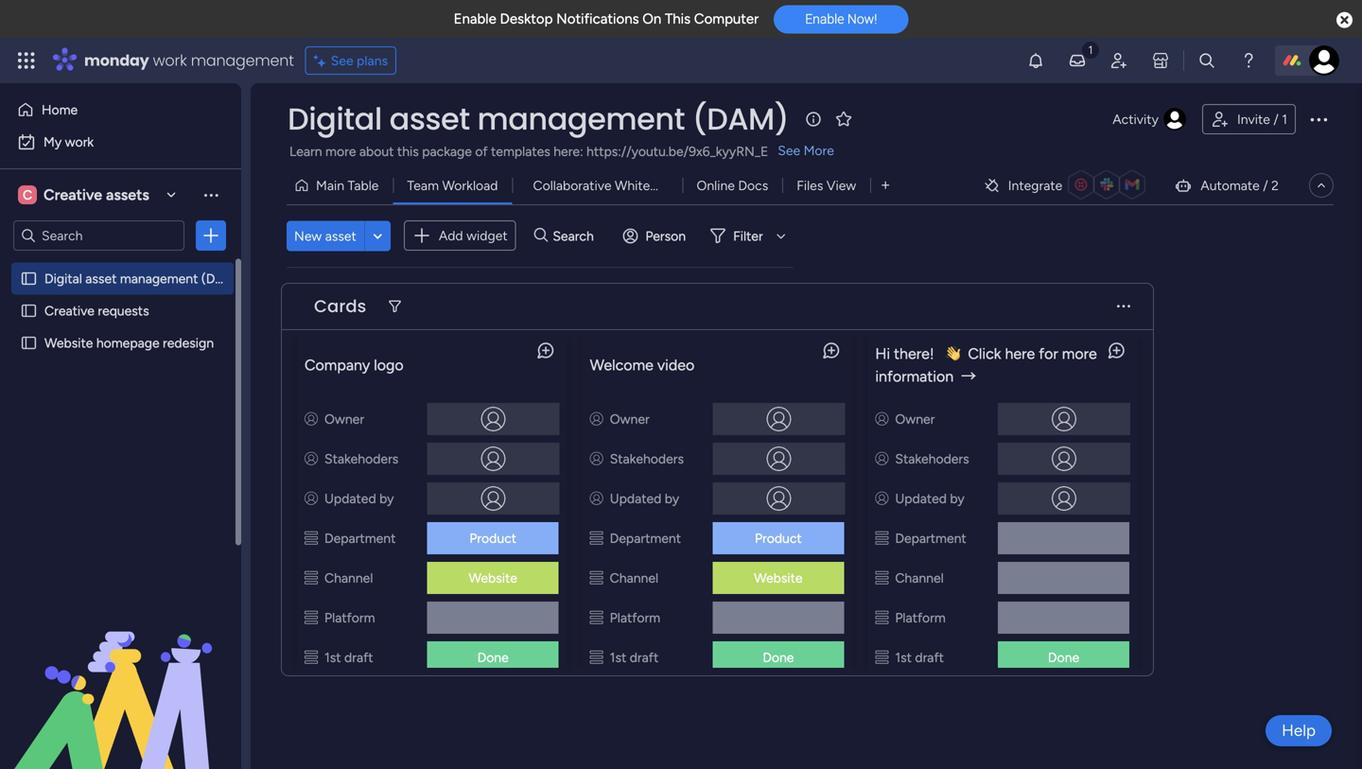 Task type: vqa. For each thing, say whether or not it's contained in the screenshot.
the bottom date
no



Task type: locate. For each thing, give the bounding box(es) containing it.
0 horizontal spatial channel
[[325, 570, 373, 586]]

0 vertical spatial public board image
[[20, 302, 38, 320]]

1st draft for hi there!   👋  click here for more information  →
[[896, 650, 945, 666]]

more up main table button
[[326, 143, 356, 159]]

here:
[[554, 143, 584, 159]]

channel for welcome video
[[610, 570, 659, 586]]

2 horizontal spatial channel
[[896, 570, 944, 586]]

0 horizontal spatial platform
[[325, 610, 375, 626]]

3 draft from the left
[[916, 650, 945, 666]]

2 product from the left
[[755, 531, 802, 547]]

(dam) inside list box
[[201, 271, 240, 287]]

new asset button
[[287, 221, 364, 251]]

1 vertical spatial public board image
[[20, 334, 38, 352]]

creative assets
[[44, 186, 149, 204]]

1 vertical spatial /
[[1264, 177, 1269, 194]]

option
[[0, 262, 241, 265]]

arrow down image
[[770, 225, 793, 247]]

1 channel from the left
[[325, 570, 373, 586]]

workload
[[442, 177, 498, 194]]

done for welcome video
[[763, 650, 795, 666]]

1 horizontal spatial asset
[[325, 228, 357, 244]]

updated
[[325, 491, 376, 507], [610, 491, 662, 507], [896, 491, 947, 507]]

0 horizontal spatial stakehoders
[[325, 451, 399, 467]]

this
[[397, 143, 419, 159]]

3 done from the left
[[1049, 650, 1080, 666]]

(dam) up online docs button
[[693, 98, 789, 140]]

1 enable from the left
[[454, 10, 497, 27]]

computer
[[695, 10, 759, 27]]

2 horizontal spatial by
[[951, 491, 965, 507]]

filter
[[734, 228, 764, 244]]

see plans
[[331, 53, 388, 69]]

1 draft from the left
[[345, 650, 373, 666]]

digital asset management (dam) up templates
[[288, 98, 789, 140]]

help
[[1283, 721, 1317, 741]]

v2 status outline image
[[305, 531, 318, 547], [590, 531, 604, 547], [305, 570, 318, 586], [876, 610, 889, 626], [305, 650, 318, 666], [876, 650, 889, 666]]

options image down workspace options icon
[[202, 226, 221, 245]]

enable left now!
[[806, 11, 845, 27]]

see inside button
[[331, 53, 354, 69]]

1 horizontal spatial draft
[[630, 650, 659, 666]]

monday marketplace image
[[1152, 51, 1171, 70]]

0 vertical spatial digital
[[288, 98, 382, 140]]

digital asset management (dam)
[[288, 98, 789, 140], [44, 271, 240, 287]]

channel
[[325, 570, 373, 586], [610, 570, 659, 586], [896, 570, 944, 586]]

workspace selection element
[[18, 184, 152, 206]]

owner for hi
[[896, 411, 936, 427]]

creative right c
[[44, 186, 102, 204]]

0 vertical spatial /
[[1274, 111, 1279, 127]]

1 done from the left
[[478, 650, 509, 666]]

asset up creative requests
[[85, 271, 117, 287]]

v2 status outline image
[[876, 531, 889, 547], [590, 570, 604, 586], [876, 570, 889, 586], [305, 610, 318, 626], [590, 610, 604, 626], [590, 650, 604, 666]]

1st draft
[[325, 650, 373, 666], [610, 650, 659, 666], [896, 650, 945, 666]]

0 vertical spatial digital asset management (dam)
[[288, 98, 789, 140]]

3 by from the left
[[951, 491, 965, 507]]

my work option
[[11, 127, 230, 157]]

0 horizontal spatial more
[[326, 143, 356, 159]]

1 horizontal spatial owner
[[610, 411, 650, 427]]

add view image
[[882, 179, 890, 192]]

1 1st from the left
[[325, 650, 341, 666]]

owner down company
[[325, 411, 364, 427]]

creative for creative assets
[[44, 186, 102, 204]]

(dam) up redesign
[[201, 271, 240, 287]]

digital right public board image
[[44, 271, 82, 287]]

0 vertical spatial (dam)
[[693, 98, 789, 140]]

public board image for creative requests
[[20, 302, 38, 320]]

2 horizontal spatial department
[[896, 531, 967, 547]]

1 vertical spatial digital asset management (dam)
[[44, 271, 240, 287]]

2 horizontal spatial owner
[[896, 411, 936, 427]]

angle down image
[[373, 229, 383, 243]]

0 horizontal spatial work
[[65, 134, 94, 150]]

0 horizontal spatial dapulse person column image
[[305, 451, 318, 467]]

(dam)
[[693, 98, 789, 140], [201, 271, 240, 287]]

2 draft from the left
[[630, 650, 659, 666]]

product for welcome video
[[755, 531, 802, 547]]

2 department from the left
[[610, 531, 682, 547]]

asset
[[390, 98, 470, 140], [325, 228, 357, 244], [85, 271, 117, 287]]

1 public board image from the top
[[20, 302, 38, 320]]

more inside hi there!   👋  click here for more information  →
[[1063, 345, 1098, 363]]

done
[[478, 650, 509, 666], [763, 650, 795, 666], [1049, 650, 1080, 666]]

0 horizontal spatial see
[[331, 53, 354, 69]]

0 horizontal spatial enable
[[454, 10, 497, 27]]

1 vertical spatial see
[[778, 142, 801, 159]]

digital up learn
[[288, 98, 382, 140]]

grid containing hi there!   👋  click here for more information  →
[[290, 193, 1146, 770]]

public board image
[[20, 302, 38, 320], [20, 334, 38, 352]]

/ left "2"
[[1264, 177, 1269, 194]]

2 horizontal spatial 1st draft
[[896, 650, 945, 666]]

enable left desktop
[[454, 10, 497, 27]]

2 updated by from the left
[[610, 491, 680, 507]]

main table
[[316, 177, 379, 194]]

2 1st from the left
[[610, 650, 627, 666]]

0 horizontal spatial (dam)
[[201, 271, 240, 287]]

2 horizontal spatial updated by
[[896, 491, 965, 507]]

0 vertical spatial options image
[[1308, 108, 1331, 131]]

0 vertical spatial creative
[[44, 186, 102, 204]]

dapulse person column image
[[305, 411, 318, 427], [590, 411, 604, 427], [590, 451, 604, 467], [876, 451, 889, 467], [305, 491, 318, 507], [876, 491, 889, 507]]

stakehoders for there!
[[896, 451, 970, 467]]

enable desktop notifications on this computer
[[454, 10, 759, 27]]

0 vertical spatial work
[[153, 50, 187, 71]]

team workload button
[[393, 170, 513, 201]]

1st
[[325, 650, 341, 666], [610, 650, 627, 666], [896, 650, 912, 666]]

now!
[[848, 11, 878, 27]]

1 horizontal spatial 1st
[[610, 650, 627, 666]]

3 updated from the left
[[896, 491, 947, 507]]

automate / 2
[[1201, 177, 1280, 194]]

creative inside workspace selection element
[[44, 186, 102, 204]]

3 1st from the left
[[896, 650, 912, 666]]

2 channel from the left
[[610, 570, 659, 586]]

1 horizontal spatial see
[[778, 142, 801, 159]]

0 vertical spatial more
[[326, 143, 356, 159]]

/ left the 1 at the top right
[[1274, 111, 1279, 127]]

notifications
[[557, 10, 639, 27]]

stakehoders down information
[[896, 451, 970, 467]]

1 horizontal spatial platform
[[610, 610, 661, 626]]

website
[[44, 335, 93, 351], [469, 570, 518, 586], [754, 570, 803, 586]]

work right "monday"
[[153, 50, 187, 71]]

1 updated by from the left
[[325, 491, 394, 507]]

1 department from the left
[[325, 531, 396, 547]]

asset up package
[[390, 98, 470, 140]]

2 horizontal spatial website
[[754, 570, 803, 586]]

updated for welcome video
[[610, 491, 662, 507]]

1 product from the left
[[470, 531, 517, 547]]

0 horizontal spatial 1st draft
[[325, 650, 373, 666]]

creative for creative requests
[[44, 303, 95, 319]]

2 horizontal spatial 1st
[[896, 650, 912, 666]]

1 by from the left
[[380, 491, 394, 507]]

2 vertical spatial management
[[120, 271, 198, 287]]

1 vertical spatial digital
[[44, 271, 82, 287]]

stakehoders down welcome video at the top of the page
[[610, 451, 684, 467]]

Search field
[[548, 223, 605, 249]]

invite
[[1238, 111, 1271, 127]]

1 horizontal spatial product
[[755, 531, 802, 547]]

grid
[[290, 193, 1146, 770]]

activity button
[[1106, 104, 1195, 134]]

platform for hi there!   👋  click here for more information  →
[[896, 610, 946, 626]]

1 horizontal spatial channel
[[610, 570, 659, 586]]

video
[[658, 356, 695, 374]]

website homepage redesign
[[44, 335, 214, 351]]

3 updated by from the left
[[896, 491, 965, 507]]

1 horizontal spatial website
[[469, 570, 518, 586]]

asset inside list box
[[85, 271, 117, 287]]

1 horizontal spatial updated
[[610, 491, 662, 507]]

home link
[[11, 95, 230, 125]]

1 horizontal spatial enable
[[806, 11, 845, 27]]

2 stakehoders from the left
[[610, 451, 684, 467]]

0 horizontal spatial /
[[1264, 177, 1269, 194]]

learn more about this package of templates here: https://youtu.be/9x6_kyyrn_e see more
[[290, 142, 835, 159]]

2 horizontal spatial asset
[[390, 98, 470, 140]]

see inside learn more about this package of templates here: https://youtu.be/9x6_kyyrn_e see more
[[778, 142, 801, 159]]

creative requests
[[44, 303, 149, 319]]

1 image
[[1083, 39, 1100, 60]]

1 vertical spatial creative
[[44, 303, 95, 319]]

2 horizontal spatial updated
[[896, 491, 947, 507]]

options image right the 1 at the top right
[[1308, 108, 1331, 131]]

online docs
[[697, 177, 769, 194]]

stakehoders
[[325, 451, 399, 467], [610, 451, 684, 467], [896, 451, 970, 467]]

1 horizontal spatial options image
[[1308, 108, 1331, 131]]

work right my
[[65, 134, 94, 150]]

0 horizontal spatial draft
[[345, 650, 373, 666]]

1 horizontal spatial dapulse person column image
[[590, 491, 604, 507]]

table
[[348, 177, 379, 194]]

3 stakehoders from the left
[[896, 451, 970, 467]]

owner for welcome
[[610, 411, 650, 427]]

management
[[191, 50, 294, 71], [477, 98, 685, 140], [120, 271, 198, 287]]

0 vertical spatial see
[[331, 53, 354, 69]]

/ inside button
[[1274, 111, 1279, 127]]

2 vertical spatial dapulse person column image
[[590, 491, 604, 507]]

updated by for there!
[[896, 491, 965, 507]]

3 channel from the left
[[896, 570, 944, 586]]

asset right new
[[325, 228, 357, 244]]

3 platform from the left
[[896, 610, 946, 626]]

/ for 2
[[1264, 177, 1269, 194]]

1 horizontal spatial work
[[153, 50, 187, 71]]

2 public board image from the top
[[20, 334, 38, 352]]

my
[[44, 134, 62, 150]]

1 horizontal spatial updated by
[[610, 491, 680, 507]]

website for welcome video
[[754, 570, 803, 586]]

1 vertical spatial work
[[65, 134, 94, 150]]

1 vertical spatial (dam)
[[201, 271, 240, 287]]

3 1st draft from the left
[[896, 650, 945, 666]]

1 horizontal spatial done
[[763, 650, 795, 666]]

1 horizontal spatial more
[[1063, 345, 1098, 363]]

see
[[331, 53, 354, 69], [778, 142, 801, 159]]

digital
[[288, 98, 382, 140], [44, 271, 82, 287]]

work inside option
[[65, 134, 94, 150]]

public board image
[[20, 270, 38, 288]]

3 owner from the left
[[896, 411, 936, 427]]

channel for company logo
[[325, 570, 373, 586]]

1 vertical spatial asset
[[325, 228, 357, 244]]

/
[[1274, 111, 1279, 127], [1264, 177, 1269, 194]]

0 horizontal spatial done
[[478, 650, 509, 666]]

dapulse person column image for stakehoders
[[305, 451, 318, 467]]

main
[[316, 177, 345, 194]]

enable inside 'button'
[[806, 11, 845, 27]]

product
[[470, 531, 517, 547], [755, 531, 802, 547]]

2 horizontal spatial platform
[[896, 610, 946, 626]]

more right for at the top right
[[1063, 345, 1098, 363]]

add widget
[[439, 228, 508, 244]]

0 vertical spatial management
[[191, 50, 294, 71]]

1 horizontal spatial by
[[665, 491, 680, 507]]

1 updated from the left
[[325, 491, 376, 507]]

0 horizontal spatial owner
[[325, 411, 364, 427]]

more inside learn more about this package of templates here: https://youtu.be/9x6_kyyrn_e see more
[[326, 143, 356, 159]]

2 updated from the left
[[610, 491, 662, 507]]

0 horizontal spatial department
[[325, 531, 396, 547]]

0 horizontal spatial website
[[44, 335, 93, 351]]

0 horizontal spatial product
[[470, 531, 517, 547]]

0 vertical spatial asset
[[390, 98, 470, 140]]

2 enable from the left
[[806, 11, 845, 27]]

0 horizontal spatial asset
[[85, 271, 117, 287]]

3 department from the left
[[896, 531, 967, 547]]

see left more
[[778, 142, 801, 159]]

creative left requests
[[44, 303, 95, 319]]

invite members image
[[1110, 51, 1129, 70]]

search everything image
[[1198, 51, 1217, 70]]

stakehoders down company logo
[[325, 451, 399, 467]]

assets
[[106, 186, 149, 204]]

1st for welcome video
[[610, 650, 627, 666]]

home
[[42, 102, 78, 118]]

2 by from the left
[[665, 491, 680, 507]]

1 stakehoders from the left
[[325, 451, 399, 467]]

0 horizontal spatial digital
[[44, 271, 82, 287]]

2 horizontal spatial dapulse person column image
[[876, 411, 889, 427]]

1 horizontal spatial 1st draft
[[610, 650, 659, 666]]

/ for 1
[[1274, 111, 1279, 127]]

2 vertical spatial asset
[[85, 271, 117, 287]]

department for company logo
[[325, 531, 396, 547]]

1 platform from the left
[[325, 610, 375, 626]]

2 horizontal spatial stakehoders
[[896, 451, 970, 467]]

1 horizontal spatial stakehoders
[[610, 451, 684, 467]]

0 horizontal spatial updated
[[325, 491, 376, 507]]

0 horizontal spatial 1st
[[325, 650, 341, 666]]

draft for hi there!   👋  click here for more information  →
[[916, 650, 945, 666]]

stakehoders for video
[[610, 451, 684, 467]]

2 horizontal spatial done
[[1049, 650, 1080, 666]]

1 horizontal spatial department
[[610, 531, 682, 547]]

2 platform from the left
[[610, 610, 661, 626]]

see left plans
[[331, 53, 354, 69]]

platform
[[325, 610, 375, 626], [610, 610, 661, 626], [896, 610, 946, 626]]

0 horizontal spatial updated by
[[325, 491, 394, 507]]

0 horizontal spatial options image
[[202, 226, 221, 245]]

1 vertical spatial options image
[[202, 226, 221, 245]]

owner down information
[[896, 411, 936, 427]]

owner down welcome
[[610, 411, 650, 427]]

updated for hi there!   👋  click here for more information  →
[[896, 491, 947, 507]]

2 done from the left
[[763, 650, 795, 666]]

0 vertical spatial dapulse person column image
[[876, 411, 889, 427]]

department for welcome video
[[610, 531, 682, 547]]

enable
[[454, 10, 497, 27], [806, 11, 845, 27]]

logo
[[374, 356, 404, 374]]

c
[[23, 187, 32, 203]]

dapulse person column image
[[876, 411, 889, 427], [305, 451, 318, 467], [590, 491, 604, 507]]

collaborative
[[533, 177, 612, 194]]

creative inside list box
[[44, 303, 95, 319]]

owner
[[325, 411, 364, 427], [610, 411, 650, 427], [896, 411, 936, 427]]

1 1st draft from the left
[[325, 650, 373, 666]]

by for there!
[[951, 491, 965, 507]]

1 horizontal spatial /
[[1274, 111, 1279, 127]]

1 vertical spatial dapulse person column image
[[305, 451, 318, 467]]

files view
[[797, 177, 857, 194]]

2 horizontal spatial draft
[[916, 650, 945, 666]]

list box
[[0, 259, 241, 615]]

digital asset management (dam) up requests
[[44, 271, 240, 287]]

1 vertical spatial more
[[1063, 345, 1098, 363]]

updated by for video
[[610, 491, 680, 507]]

new
[[294, 228, 322, 244]]

2 owner from the left
[[610, 411, 650, 427]]

0 horizontal spatial digital asset management (dam)
[[44, 271, 240, 287]]

2 1st draft from the left
[[610, 650, 659, 666]]

0 horizontal spatial by
[[380, 491, 394, 507]]

creative
[[44, 186, 102, 204], [44, 303, 95, 319]]

options image
[[1308, 108, 1331, 131], [202, 226, 221, 245]]

1 owner from the left
[[325, 411, 364, 427]]



Task type: describe. For each thing, give the bounding box(es) containing it.
desktop
[[500, 10, 553, 27]]

more dots image
[[1118, 300, 1131, 314]]

1st for company logo
[[325, 650, 341, 666]]

company logo
[[305, 356, 404, 374]]

requests
[[98, 303, 149, 319]]

online
[[697, 177, 735, 194]]

dapulse person column image for owner
[[876, 411, 889, 427]]

redesign
[[163, 335, 214, 351]]

integrate
[[1009, 177, 1063, 194]]

updated for company logo
[[325, 491, 376, 507]]

work for monday
[[153, 50, 187, 71]]

collaborative whiteboard
[[533, 177, 685, 194]]

my work
[[44, 134, 94, 150]]

work for my
[[65, 134, 94, 150]]

help button
[[1267, 716, 1333, 747]]

information
[[876, 368, 954, 386]]

https://youtu.be/9x6_kyyrn_e
[[587, 143, 769, 159]]

dapulse person column image for updated by
[[590, 491, 604, 507]]

public board image for website homepage redesign
[[20, 334, 38, 352]]

1
[[1283, 111, 1288, 127]]

1st draft for company logo
[[325, 650, 373, 666]]

add
[[439, 228, 463, 244]]

owner for company
[[325, 411, 364, 427]]

product for company logo
[[470, 531, 517, 547]]

this
[[665, 10, 691, 27]]

select product image
[[17, 51, 36, 70]]

Digital asset management (DAM) field
[[283, 98, 794, 140]]

2
[[1272, 177, 1280, 194]]

here
[[1006, 345, 1036, 363]]

stakehoders for logo
[[325, 451, 399, 467]]

monday work management
[[84, 50, 294, 71]]

new asset
[[294, 228, 357, 244]]

lottie animation image
[[0, 578, 241, 770]]

automate
[[1201, 177, 1261, 194]]

Cards field
[[310, 294, 371, 319]]

enable for enable desktop notifications on this computer
[[454, 10, 497, 27]]

1 horizontal spatial digital asset management (dam)
[[288, 98, 789, 140]]

hi there!   👋  click here for more information  →
[[876, 345, 1101, 386]]

1 vertical spatial management
[[477, 98, 685, 140]]

templates
[[491, 143, 551, 159]]

person
[[646, 228, 686, 244]]

show board description image
[[803, 110, 825, 129]]

hi
[[876, 345, 891, 363]]

1 horizontal spatial (dam)
[[693, 98, 789, 140]]

main table button
[[287, 170, 393, 201]]

files
[[797, 177, 824, 194]]

of
[[475, 143, 488, 159]]

home option
[[11, 95, 230, 125]]

john smith image
[[1310, 45, 1340, 76]]

by for logo
[[380, 491, 394, 507]]

my work link
[[11, 127, 230, 157]]

whiteboard
[[615, 177, 685, 194]]

files view button
[[783, 170, 871, 201]]

website for company logo
[[469, 570, 518, 586]]

enable now! button
[[774, 5, 909, 33]]

1st for hi there!   👋  click here for more information  →
[[896, 650, 912, 666]]

done for company logo
[[478, 650, 509, 666]]

company
[[305, 356, 370, 374]]

by for video
[[665, 491, 680, 507]]

see plans button
[[305, 46, 397, 75]]

workspace image
[[18, 185, 37, 205]]

add widget button
[[404, 221, 516, 251]]

asset inside button
[[325, 228, 357, 244]]

on
[[643, 10, 662, 27]]

for
[[1039, 345, 1059, 363]]

more
[[804, 142, 835, 159]]

Search in workspace field
[[40, 225, 158, 247]]

view
[[827, 177, 857, 194]]

package
[[422, 143, 472, 159]]

management inside list box
[[120, 271, 198, 287]]

updated by for logo
[[325, 491, 394, 507]]

draft for welcome video
[[630, 650, 659, 666]]

welcome video
[[590, 356, 695, 374]]

collapse board header image
[[1315, 178, 1330, 193]]

workspace options image
[[202, 185, 221, 204]]

channel for hi there!   👋  click here for more information  →
[[896, 570, 944, 586]]

plans
[[357, 53, 388, 69]]

done for hi there!   👋  click here for more information  →
[[1049, 650, 1080, 666]]

👋
[[946, 345, 961, 363]]

1st draft for welcome video
[[610, 650, 659, 666]]

team workload
[[407, 177, 498, 194]]

team
[[407, 177, 439, 194]]

collaborative whiteboard button
[[513, 170, 685, 201]]

list box containing digital asset management (dam)
[[0, 259, 241, 615]]

website inside list box
[[44, 335, 93, 351]]

click
[[969, 345, 1002, 363]]

homepage
[[96, 335, 160, 351]]

v2 search image
[[534, 225, 548, 247]]

invite / 1
[[1238, 111, 1288, 127]]

monday
[[84, 50, 149, 71]]

person button
[[616, 221, 698, 251]]

online docs button
[[683, 170, 783, 201]]

help image
[[1240, 51, 1259, 70]]

→
[[962, 368, 977, 386]]

platform for company logo
[[325, 610, 375, 626]]

there!
[[894, 345, 935, 363]]

widget
[[467, 228, 508, 244]]

invite / 1 button
[[1203, 104, 1297, 134]]

filter button
[[703, 221, 793, 251]]

enable for enable now!
[[806, 11, 845, 27]]

platform for welcome video
[[610, 610, 661, 626]]

see more link
[[776, 141, 837, 160]]

lottie animation element
[[0, 578, 241, 770]]

update feed image
[[1069, 51, 1088, 70]]

digital inside list box
[[44, 271, 82, 287]]

activity
[[1113, 111, 1159, 127]]

1 horizontal spatial digital
[[288, 98, 382, 140]]

notifications image
[[1027, 51, 1046, 70]]

department for hi there!   👋  click here for more information  →
[[896, 531, 967, 547]]

integrate button
[[977, 166, 1160, 205]]

draft for company logo
[[345, 650, 373, 666]]

add to favorites image
[[835, 109, 854, 128]]

dapulse close image
[[1337, 11, 1353, 30]]

docs
[[739, 177, 769, 194]]

welcome
[[590, 356, 654, 374]]

digital asset management (dam) inside list box
[[44, 271, 240, 287]]

cards
[[314, 294, 367, 318]]

enable now!
[[806, 11, 878, 27]]

about
[[360, 143, 394, 159]]

learn
[[290, 143, 322, 159]]



